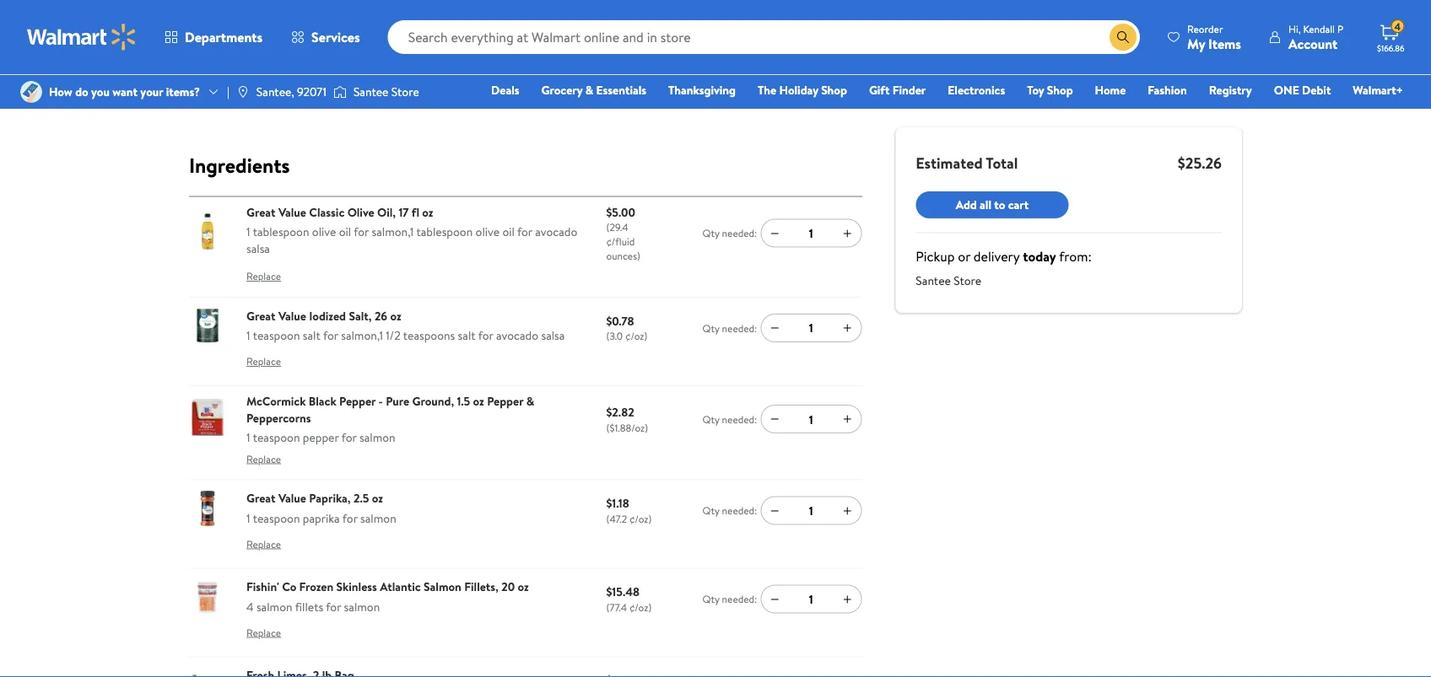 Task type: vqa. For each thing, say whether or not it's contained in the screenshot.
arrives
no



Task type: locate. For each thing, give the bounding box(es) containing it.
0 vertical spatial store
[[392, 84, 419, 100]]

ground,
[[412, 393, 454, 410]]

0 horizontal spatial oil
[[339, 224, 351, 240]]

oz inside great value classic olive oil, 17 fl oz 1 tablespoon olive oil for salmon,1 tablespoon olive oil for avocado salsa
[[422, 204, 434, 220]]

4 down 'fishin''
[[246, 599, 254, 615]]

oz right '2.5'
[[372, 491, 383, 507]]

|
[[227, 84, 229, 100]]

frozen
[[299, 579, 334, 596]]

fillets,
[[464, 579, 499, 596]]

1 horizontal spatial oil
[[503, 224, 515, 240]]

0 horizontal spatial salsa
[[246, 240, 270, 256]]

¢/oz) right (47.2 on the bottom
[[630, 512, 652, 526]]

value inside great value iodized salt, 26 oz 1 teaspoon salt for salmon,1 1/2 teaspoons salt for avocado salsa
[[278, 308, 306, 324]]

replace button up 'fishin''
[[246, 531, 281, 558]]

paprika
[[303, 510, 340, 527]]

replace down 'fishin''
[[246, 626, 281, 640]]

1 horizontal spatial pepper
[[487, 393, 524, 410]]

great inside great value paprika, 2.5 oz 1 teaspoon paprika for salmon
[[246, 491, 276, 507]]

1 vertical spatial &
[[526, 393, 534, 410]]

great down ingredients
[[246, 204, 276, 220]]

¢/oz) inside $1.18 (47.2 ¢/oz)
[[630, 512, 652, 526]]

needed: for $2.82
[[722, 412, 757, 427]]

0 vertical spatial great
[[246, 204, 276, 220]]

5 replace button from the top
[[246, 620, 281, 647]]

mins
[[942, 33, 983, 61], [1103, 33, 1145, 61]]

one debit
[[1274, 82, 1331, 98]]

salmon inside mccormick black pepper - pure ground, 1.5 oz pepper & peppercorns 1 teaspoon pepper for salmon
[[360, 430, 396, 446]]

santee
[[354, 84, 389, 100], [916, 273, 951, 289]]

2 tablespoon from the left
[[416, 224, 473, 240]]

oz
[[422, 204, 434, 220], [390, 308, 402, 324], [473, 393, 484, 410], [372, 491, 383, 507], [518, 579, 529, 596]]

4 replace from the top
[[246, 537, 281, 552]]

¢/oz) inside the $0.78 (3.0 ¢/oz)
[[625, 329, 648, 344]]

1 qty needed: from the top
[[703, 226, 757, 241]]

salt down "great value iodized salt, 26 oz" "link"
[[303, 328, 321, 344]]

pepper left -
[[339, 393, 376, 410]]

mins inside the cook time 5 mins
[[1103, 33, 1145, 61]]

5 qty from the top
[[703, 592, 720, 607]]

teaspoon inside great value paprika, 2.5 oz 1 teaspoon paprika for salmon
[[253, 510, 300, 527]]

shop right toy
[[1047, 82, 1073, 98]]

qty left decrease quantity great value paprika, 2.5 oz-count, current quantity 1 icon
[[703, 504, 720, 518]]

replace button for 1 teaspoon pepper for salmon
[[246, 446, 281, 473]]

great inside great value iodized salt, 26 oz 1 teaspoon salt for salmon,1 1/2 teaspoons salt for avocado salsa
[[246, 308, 276, 324]]

3 great from the top
[[246, 491, 276, 507]]

1 vertical spatial 4
[[246, 599, 254, 615]]

add
[[956, 197, 977, 213]]

4
[[1395, 19, 1401, 34], [246, 599, 254, 615]]

1 right decrease quantity great value paprika, 2.5 oz-count, current quantity 1 icon
[[809, 503, 814, 519]]

1 vertical spatial teaspoon
[[253, 430, 300, 446]]

0 horizontal spatial 4
[[246, 599, 254, 615]]

4 replace button from the top
[[246, 531, 281, 558]]

time
[[935, 20, 955, 35], [1113, 20, 1133, 35]]

cook
[[1087, 20, 1110, 35]]

fishin' co frozen skinless atlantic salmon fillets, 20 oz image
[[189, 579, 226, 616]]

2 value from the top
[[278, 308, 306, 324]]

1 horizontal spatial 4
[[1395, 19, 1401, 34]]

92071
[[297, 84, 327, 100]]

0 vertical spatial salsa
[[246, 240, 270, 256]]

salmon down '2.5'
[[361, 510, 396, 527]]

Walmart Site-Wide search field
[[388, 20, 1140, 54]]

1 needed: from the top
[[722, 226, 757, 241]]

0 horizontal spatial pepper
[[339, 393, 376, 410]]

needed: for $15.48
[[722, 592, 757, 607]]

5 needed: from the top
[[722, 592, 757, 607]]

teaspoon down great value paprika, 2.5 oz link
[[253, 510, 300, 527]]

the
[[758, 82, 777, 98]]

-
[[379, 393, 383, 410]]

increase quantity great value iodized salt, 26 oz-count, current quantity 1 image
[[841, 321, 855, 335]]

increase quantity mccormick black pepper - pure ground, 1.5 oz pepper & peppercorns-count, current quantity 1 image
[[841, 413, 855, 426]]

salmon inside great value paprika, 2.5 oz 1 teaspoon paprika for salmon
[[361, 510, 396, 527]]

1 value from the top
[[278, 204, 306, 220]]

qty left decrease quantity great value classic olive oil, 17 fl oz-count, current quantity 1 icon
[[703, 226, 720, 241]]

from:
[[1060, 247, 1092, 266]]

hi,
[[1289, 22, 1301, 36]]

0 horizontal spatial olive
[[312, 224, 336, 240]]

shop
[[821, 82, 847, 98], [1047, 82, 1073, 98]]

needed: left decrease quantity mccormick black pepper - pure ground, 1.5 oz pepper & peppercorns-count, current quantity 1 image
[[722, 412, 757, 427]]

salmon,1 down the oil,
[[372, 224, 414, 240]]

1 vertical spatial salmon,1
[[341, 328, 383, 344]]

toy
[[1027, 82, 1045, 98]]

oil,
[[377, 204, 396, 220]]

1 mins from the left
[[942, 33, 983, 61]]

& right 1.5
[[526, 393, 534, 410]]

great inside great value classic olive oil, 17 fl oz 1 tablespoon olive oil for salmon,1 tablespoon olive oil for avocado salsa
[[246, 204, 276, 220]]

1 down peppercorns
[[246, 430, 250, 446]]

0 horizontal spatial shop
[[821, 82, 847, 98]]

3 replace from the top
[[246, 452, 281, 466]]

grocery & essentials
[[542, 82, 647, 98]]

1 inside great value classic olive oil, 17 fl oz 1 tablespoon olive oil for salmon,1 tablespoon olive oil for avocado salsa
[[246, 224, 250, 240]]

0 horizontal spatial time
[[935, 20, 955, 35]]

mccormick black pepper - pure ground, 1.5 oz pepper & peppercorns image
[[189, 399, 226, 436]]

1 inside mccormick black pepper - pure ground, 1.5 oz pepper & peppercorns 1 teaspoon pepper for salmon
[[246, 430, 250, 446]]

1 horizontal spatial shop
[[1047, 82, 1073, 98]]

1 horizontal spatial time
[[1113, 20, 1133, 35]]

¢/oz) right "(3.0"
[[625, 329, 648, 344]]

4 qty needed: from the top
[[703, 504, 757, 518]]

 image right |
[[236, 85, 250, 99]]

$2.82
[[606, 404, 634, 421]]

3 needed: from the top
[[722, 412, 757, 427]]

time right prep
[[935, 20, 955, 35]]

my
[[1188, 34, 1206, 53]]

1 horizontal spatial salt
[[458, 328, 476, 344]]

great for great value classic olive oil, 17 fl oz
[[246, 204, 276, 220]]

1 horizontal spatial santee
[[916, 273, 951, 289]]

&
[[586, 82, 594, 98], [526, 393, 534, 410]]

2 qty from the top
[[703, 321, 720, 335]]

store
[[392, 84, 419, 100], [954, 273, 982, 289]]

today
[[1023, 247, 1057, 266]]

great right great value iodized salt, 26 oz image
[[246, 308, 276, 324]]

salmon
[[424, 579, 462, 596]]

replace button for 4 salmon fillets for salmon
[[246, 620, 281, 647]]

teaspoon inside mccormick black pepper - pure ground, 1.5 oz pepper & peppercorns 1 teaspoon pepper for salmon
[[253, 430, 300, 446]]

replace button up mccormick at left bottom
[[246, 349, 281, 376]]

(47.2
[[606, 512, 627, 526]]

replace button up "great value iodized salt, 26 oz" "link"
[[246, 263, 281, 290]]

1 vertical spatial avocado
[[496, 328, 539, 344]]

santee right 92071
[[354, 84, 389, 100]]

1 vertical spatial salsa
[[541, 328, 565, 344]]

mccormick
[[246, 393, 306, 410]]

great value iodized salt, 26 oz link
[[246, 308, 402, 324]]

& right grocery
[[586, 82, 594, 98]]

replace down peppercorns
[[246, 452, 281, 466]]

3 value from the top
[[278, 491, 306, 507]]

teaspoon
[[253, 328, 300, 344], [253, 430, 300, 446], [253, 510, 300, 527]]

the holiday shop link
[[750, 81, 855, 99]]

for inside mccormick black pepper - pure ground, 1.5 oz pepper & peppercorns 1 teaspoon pepper for salmon
[[342, 430, 357, 446]]

1 horizontal spatial olive
[[476, 224, 500, 240]]

kendall
[[1304, 22, 1335, 36]]

0 horizontal spatial salt
[[303, 328, 321, 344]]

¢/oz) inside $15.48 (77.4 ¢/oz)
[[630, 601, 652, 615]]

replace
[[246, 269, 281, 284], [246, 355, 281, 369], [246, 452, 281, 466], [246, 537, 281, 552], [246, 626, 281, 640]]

pickup
[[916, 247, 955, 266]]

needed: left decrease quantity great value paprika, 2.5 oz-count, current quantity 1 icon
[[722, 504, 757, 518]]

salsa left "(3.0"
[[541, 328, 565, 344]]

replace for great value iodized salt, 26 oz
[[246, 355, 281, 369]]

¢/oz) for $0.78
[[625, 329, 648, 344]]

2 vertical spatial ¢/oz)
[[630, 601, 652, 615]]

santee down pickup
[[916, 273, 951, 289]]

1 right great value classic olive oil, 17 fl oz icon
[[246, 224, 250, 240]]

5 replace from the top
[[246, 626, 281, 640]]

0 vertical spatial value
[[278, 204, 306, 220]]

needed: left the decrease quantity great value iodized salt, 26 oz-count, current quantity 1 image
[[722, 321, 757, 335]]

needed: for $1.18
[[722, 504, 757, 518]]

value inside great value paprika, 2.5 oz 1 teaspoon paprika for salmon
[[278, 491, 306, 507]]

for
[[354, 224, 369, 240], [517, 224, 533, 240], [323, 328, 338, 344], [478, 328, 494, 344], [342, 430, 357, 446], [343, 510, 358, 527], [326, 599, 341, 615]]

qty needed: left decrease quantity great value classic olive oil, 17 fl oz-count, current quantity 1 icon
[[703, 226, 757, 241]]

1 horizontal spatial  image
[[236, 85, 250, 99]]

how do you want your items?
[[49, 84, 200, 100]]

essentials
[[596, 82, 647, 98]]

increase quantity great value classic olive oil, 17 fl oz-count, current quantity 1 image
[[841, 227, 855, 240]]

account
[[1289, 34, 1338, 53]]

qty needed: left decrease quantity fishin' co frozen skinless atlantic salmon fillets, 20 oz-count, current quantity 1 image
[[703, 592, 757, 607]]

4 needed: from the top
[[722, 504, 757, 518]]

needed: left decrease quantity great value classic olive oil, 17 fl oz-count, current quantity 1 icon
[[722, 226, 757, 241]]

0 vertical spatial avocado
[[535, 224, 578, 240]]

1 replace button from the top
[[246, 263, 281, 290]]

1 vertical spatial ¢/oz)
[[630, 512, 652, 526]]

1 tablespoon from the left
[[253, 224, 309, 240]]

the holiday shop
[[758, 82, 847, 98]]

mins right '40'
[[942, 33, 983, 61]]

great for great value iodized salt, 26 oz
[[246, 308, 276, 324]]

1 salt from the left
[[303, 328, 321, 344]]

qty left the decrease quantity great value iodized salt, 26 oz-count, current quantity 1 image
[[703, 321, 720, 335]]

2 replace from the top
[[246, 355, 281, 369]]

1 right 'great value paprika, 2.5 oz' icon
[[246, 510, 250, 527]]

 image left how
[[20, 81, 42, 103]]

needed: for $5.00
[[722, 226, 757, 241]]

1 horizontal spatial &
[[586, 82, 594, 98]]

1 vertical spatial great
[[246, 308, 276, 324]]

for inside fishin' co frozen skinless atlantic salmon fillets, 20 oz 4 salmon fillets for salmon
[[326, 599, 341, 615]]

oz right 20
[[518, 579, 529, 596]]

teaspoons
[[403, 328, 455, 344]]

salmon,1 down salt,
[[341, 328, 383, 344]]

qty left decrease quantity mccormick black pepper - pure ground, 1.5 oz pepper & peppercorns-count, current quantity 1 image
[[703, 412, 720, 427]]

shop right 'holiday' at the right top of page
[[821, 82, 847, 98]]

replace inside $5.00 (29.4 ¢/fluid ounces) replace
[[246, 269, 281, 284]]

replace for mccormick black pepper - pure ground, 1.5 oz pepper & peppercorns
[[246, 452, 281, 466]]

1 horizontal spatial salsa
[[541, 328, 565, 344]]

1 horizontal spatial store
[[954, 273, 982, 289]]

1 horizontal spatial tablespoon
[[416, 224, 473, 240]]

0 vertical spatial ¢/oz)
[[625, 329, 648, 344]]

¢/oz) right (77.4
[[630, 601, 652, 615]]

classic
[[309, 204, 345, 220]]

tablespoon down "classic"
[[253, 224, 309, 240]]

oz right fl
[[422, 204, 434, 220]]

salt right teaspoons
[[458, 328, 476, 344]]

1 vertical spatial store
[[954, 273, 982, 289]]

4 qty from the top
[[703, 504, 720, 518]]

mins right 5
[[1103, 33, 1145, 61]]

value up the paprika
[[278, 491, 306, 507]]

replace button down 'fishin''
[[246, 620, 281, 647]]

2 vertical spatial great
[[246, 491, 276, 507]]

1 vertical spatial value
[[278, 308, 306, 324]]

salmon,1 inside great value classic olive oil, 17 fl oz 1 tablespoon olive oil for salmon,1 tablespoon olive oil for avocado salsa
[[372, 224, 414, 240]]

(29.4
[[606, 220, 629, 235]]

2 time from the left
[[1113, 20, 1133, 35]]

teaspoon down peppercorns
[[253, 430, 300, 446]]

great right 'great value paprika, 2.5 oz' icon
[[246, 491, 276, 507]]

1 vertical spatial santee
[[916, 273, 951, 289]]

teaspoon down "great value iodized salt, 26 oz" "link"
[[253, 328, 300, 344]]

qty needed: left the decrease quantity great value iodized salt, 26 oz-count, current quantity 1 image
[[703, 321, 757, 335]]

replace for great value paprika, 2.5 oz
[[246, 537, 281, 552]]

1 teaspoon from the top
[[253, 328, 300, 344]]

0 horizontal spatial tablespoon
[[253, 224, 309, 240]]

2 teaspoon from the top
[[253, 430, 300, 446]]

2 pepper from the left
[[487, 393, 524, 410]]

all
[[980, 197, 992, 213]]

2 great from the top
[[246, 308, 276, 324]]

great value classic olive oil, 17 fl oz link
[[246, 204, 434, 220]]

time right cook
[[1113, 20, 1133, 35]]

home link
[[1088, 81, 1134, 99]]

avocado
[[535, 224, 578, 240], [496, 328, 539, 344]]

salmon down 'fishin''
[[257, 599, 293, 615]]

0 horizontal spatial mins
[[942, 33, 983, 61]]

cart
[[1009, 197, 1029, 213]]

replace up "great value iodized salt, 26 oz" "link"
[[246, 269, 281, 284]]

qty needed: left decrease quantity mccormick black pepper - pure ground, 1.5 oz pepper & peppercorns-count, current quantity 1 image
[[703, 412, 757, 427]]

2 vertical spatial value
[[278, 491, 306, 507]]

$15.48 (77.4 ¢/oz)
[[606, 584, 652, 615]]

co
[[282, 579, 297, 596]]

paprika,
[[309, 491, 351, 507]]

needed: left decrease quantity fishin' co frozen skinless atlantic salmon fillets, 20 oz-count, current quantity 1 image
[[722, 592, 757, 607]]

fishin' co frozen skinless atlantic salmon fillets, 20 oz 4 salmon fillets for salmon
[[246, 579, 529, 615]]

qty left decrease quantity fishin' co frozen skinless atlantic salmon fillets, 20 oz-count, current quantity 1 image
[[703, 592, 720, 607]]

3 qty needed: from the top
[[703, 412, 757, 427]]

2.5
[[354, 491, 369, 507]]

replace button down peppercorns
[[246, 446, 281, 473]]

1 replace from the top
[[246, 269, 281, 284]]

1 right great value iodized salt, 26 oz image
[[246, 328, 250, 344]]

oil
[[339, 224, 351, 240], [503, 224, 515, 240]]

tablespoon down fl
[[416, 224, 473, 240]]

prep time 40 mins
[[912, 20, 983, 61]]

3 teaspoon from the top
[[253, 510, 300, 527]]

2 needed: from the top
[[722, 321, 757, 335]]

salsa inside great value iodized salt, 26 oz 1 teaspoon salt for salmon,1 1/2 teaspoons salt for avocado salsa
[[541, 328, 565, 344]]

2 mins from the left
[[1103, 33, 1145, 61]]

salsa right great value classic olive oil, 17 fl oz icon
[[246, 240, 270, 256]]

walmart+
[[1353, 82, 1404, 98]]

1 time from the left
[[935, 20, 955, 35]]

decrease quantity fishin' co frozen skinless atlantic salmon fillets, 20 oz-count, current quantity 1 image
[[768, 593, 782, 606]]

0 vertical spatial santee
[[354, 84, 389, 100]]

mins inside prep time 40 mins
[[942, 33, 983, 61]]

0 vertical spatial salmon,1
[[372, 224, 414, 240]]

replace button for 1 tablespoon olive oil for salmon,1 tablespoon olive oil for avocado salsa
[[246, 263, 281, 290]]

value for paprika,
[[278, 491, 306, 507]]

decrease quantity great value paprika, 2.5 oz-count, current quantity 1 image
[[768, 504, 782, 518]]

3 replace button from the top
[[246, 446, 281, 473]]

peppercorns
[[246, 410, 311, 426]]

replace up 'fishin''
[[246, 537, 281, 552]]

value left "classic"
[[278, 204, 306, 220]]

1 olive from the left
[[312, 224, 336, 240]]

1 great from the top
[[246, 204, 276, 220]]

estimated total
[[916, 152, 1018, 173]]

replace button for 1 teaspoon paprika for salmon
[[246, 531, 281, 558]]

oz right 26
[[390, 308, 402, 324]]

qty needed: left decrease quantity great value paprika, 2.5 oz-count, current quantity 1 icon
[[703, 504, 757, 518]]

qty needed:
[[703, 226, 757, 241], [703, 321, 757, 335], [703, 412, 757, 427], [703, 504, 757, 518], [703, 592, 757, 607]]

1 qty from the top
[[703, 226, 720, 241]]

gift finder
[[869, 82, 926, 98]]

2 replace button from the top
[[246, 349, 281, 376]]

fl
[[412, 204, 420, 220]]

value left iodized
[[278, 308, 306, 324]]

$1.18 (47.2 ¢/oz)
[[606, 496, 652, 526]]

4 up $166.86
[[1395, 19, 1401, 34]]

0 vertical spatial teaspoon
[[253, 328, 300, 344]]

5 qty needed: from the top
[[703, 592, 757, 607]]

0 horizontal spatial  image
[[20, 81, 42, 103]]

qty needed: for $1.18
[[703, 504, 757, 518]]

time inside the cook time 5 mins
[[1113, 20, 1133, 35]]

pepper right 1.5
[[487, 393, 524, 410]]

2 vertical spatial teaspoon
[[253, 510, 300, 527]]

1 horizontal spatial mins
[[1103, 33, 1145, 61]]

time inside prep time 40 mins
[[935, 20, 955, 35]]

 image
[[333, 84, 347, 100]]

salsa inside great value classic olive oil, 17 fl oz 1 tablespoon olive oil for salmon,1 tablespoon olive oil for avocado salsa
[[246, 240, 270, 256]]

hi, kendall p account
[[1289, 22, 1344, 53]]

salmon
[[360, 430, 396, 446], [361, 510, 396, 527], [257, 599, 293, 615], [344, 599, 380, 615]]

one
[[1274, 82, 1300, 98]]

2 qty needed: from the top
[[703, 321, 757, 335]]

salsa
[[246, 240, 270, 256], [541, 328, 565, 344]]

store inside pickup or delivery today from: santee store
[[954, 273, 982, 289]]

or
[[958, 247, 971, 266]]

0 horizontal spatial &
[[526, 393, 534, 410]]

tablespoon
[[253, 224, 309, 240], [416, 224, 473, 240]]

value inside great value classic olive oil, 17 fl oz 1 tablespoon olive oil for salmon,1 tablespoon olive oil for avocado salsa
[[278, 204, 306, 220]]

 image
[[20, 81, 42, 103], [236, 85, 250, 99]]

replace up mccormick at left bottom
[[246, 355, 281, 369]]

pepper
[[339, 393, 376, 410], [487, 393, 524, 410]]

salmon down the mccormick black pepper - pure ground, 1.5 oz pepper & peppercorns link
[[360, 430, 396, 446]]

oz right 1.5
[[473, 393, 484, 410]]

3 qty from the top
[[703, 412, 720, 427]]



Task type: describe. For each thing, give the bounding box(es) containing it.
oz inside great value iodized salt, 26 oz 1 teaspoon salt for salmon,1 1/2 teaspoons salt for avocado salsa
[[390, 308, 402, 324]]

great value iodized salt, 26 oz 1 teaspoon salt for salmon,1 1/2 teaspoons salt for avocado salsa
[[246, 308, 565, 344]]

salmon,1 inside great value iodized salt, 26 oz 1 teaspoon salt for salmon,1 1/2 teaspoons salt for avocado salsa
[[341, 328, 383, 344]]

pure
[[386, 393, 410, 410]]

salt,
[[349, 308, 372, 324]]

finder
[[893, 82, 926, 98]]

1 right decrease quantity great value classic olive oil, 17 fl oz-count, current quantity 1 icon
[[809, 225, 814, 242]]

 image for how do you want your items?
[[20, 81, 42, 103]]

0 vertical spatial 4
[[1395, 19, 1401, 34]]

1 left 'increase quantity mccormick black pepper - pure ground, 1.5 oz pepper & peppercorns-count, current quantity 1' icon
[[809, 411, 814, 428]]

prep
[[912, 20, 932, 35]]

mccormick black pepper - pure ground, 1.5 oz pepper & peppercorns link
[[246, 393, 534, 426]]

Search search field
[[388, 20, 1140, 54]]

value for classic
[[278, 204, 306, 220]]

qty for $15.48
[[703, 592, 720, 607]]

decrease quantity great value iodized salt, 26 oz-count, current quantity 1 image
[[768, 321, 782, 335]]

debit
[[1303, 82, 1331, 98]]

needed: for $0.78
[[722, 321, 757, 335]]

1 shop from the left
[[821, 82, 847, 98]]

qty needed: for $5.00
[[703, 226, 757, 241]]

thanksgiving link
[[661, 81, 744, 99]]

olive
[[347, 204, 375, 220]]

walmart image
[[27, 24, 137, 51]]

add all to cart
[[956, 197, 1029, 213]]

(77.4
[[606, 601, 627, 615]]

pickup or delivery today from: santee store
[[916, 247, 1092, 289]]

0 horizontal spatial store
[[392, 84, 419, 100]]

fresh limes, 2 lb bag image
[[189, 668, 226, 678]]

registry
[[1209, 82, 1252, 98]]

great for great value paprika, 2.5 oz
[[246, 491, 276, 507]]

qty for $0.78
[[703, 321, 720, 335]]

thanksgiving
[[669, 82, 736, 98]]

qty needed: for $15.48
[[703, 592, 757, 607]]

oz inside great value paprika, 2.5 oz 1 teaspoon paprika for salmon
[[372, 491, 383, 507]]

1 inside great value iodized salt, 26 oz 1 teaspoon salt for salmon,1 1/2 teaspoons salt for avocado salsa
[[246, 328, 250, 344]]

2 olive from the left
[[476, 224, 500, 240]]

deals link
[[484, 81, 527, 99]]

toy shop link
[[1020, 81, 1081, 99]]

one debit link
[[1267, 81, 1339, 99]]

items?
[[166, 84, 200, 100]]

grocery
[[542, 82, 583, 98]]

santee, 92071
[[256, 84, 327, 100]]

santee store
[[354, 84, 419, 100]]

your
[[140, 84, 163, 100]]

ounces)
[[606, 249, 641, 263]]

avocado inside great value iodized salt, 26 oz 1 teaspoon salt for salmon,1 1/2 teaspoons salt for avocado salsa
[[496, 328, 539, 344]]

black
[[309, 393, 337, 410]]

mins for 40 mins
[[942, 33, 983, 61]]

2 shop from the left
[[1047, 82, 1073, 98]]

qty needed: for $2.82
[[703, 412, 757, 427]]

you
[[91, 84, 110, 100]]

$2.82 ($1.88/oz)
[[606, 404, 648, 435]]

5
[[1087, 33, 1098, 61]]

gift finder link
[[862, 81, 934, 99]]

services
[[312, 28, 360, 46]]

 image for santee, 92071
[[236, 85, 250, 99]]

oz inside fishin' co frozen skinless atlantic salmon fillets, 20 oz 4 salmon fillets for salmon
[[518, 579, 529, 596]]

$5.00 (29.4 ¢/fluid ounces) replace
[[246, 204, 641, 284]]

¢/fluid
[[606, 235, 635, 249]]

fashion
[[1148, 82, 1187, 98]]

increase quantity fishin' co frozen skinless atlantic salmon fillets, 20 oz-count, current quantity 1 image
[[841, 593, 855, 606]]

value for iodized
[[278, 308, 306, 324]]

search icon image
[[1117, 30, 1130, 44]]

1 inside great value paprika, 2.5 oz 1 teaspoon paprika for salmon
[[246, 510, 250, 527]]

4 inside fishin' co frozen skinless atlantic salmon fillets, 20 oz 4 salmon fillets for salmon
[[246, 599, 254, 615]]

items
[[1209, 34, 1242, 53]]

increase quantity great value paprika, 2.5 oz-count, current quantity 1 image
[[841, 504, 855, 518]]

add all to cart button
[[916, 192, 1069, 219]]

time for 5
[[1113, 20, 1133, 35]]

iodized
[[309, 308, 346, 324]]

home
[[1095, 82, 1126, 98]]

total
[[986, 152, 1018, 173]]

holiday
[[780, 82, 819, 98]]

services button
[[277, 17, 374, 57]]

for inside great value paprika, 2.5 oz 1 teaspoon paprika for salmon
[[343, 510, 358, 527]]

2 salt from the left
[[458, 328, 476, 344]]

avocado inside great value classic olive oil, 17 fl oz 1 tablespoon olive oil for salmon,1 tablespoon olive oil for avocado salsa
[[535, 224, 578, 240]]

great value iodized salt, 26 oz image
[[189, 308, 226, 345]]

$15.48
[[606, 584, 640, 601]]

& inside mccormick black pepper - pure ground, 1.5 oz pepper & peppercorns 1 teaspoon pepper for salmon
[[526, 393, 534, 410]]

fillets
[[295, 599, 323, 615]]

decrease quantity mccormick black pepper - pure ground, 1.5 oz pepper & peppercorns-count, current quantity 1 image
[[768, 413, 782, 426]]

(3.0
[[606, 329, 623, 344]]

mins for 5 mins
[[1103, 33, 1145, 61]]

2 oil from the left
[[503, 224, 515, 240]]

deals
[[491, 82, 520, 98]]

pepper
[[303, 430, 339, 446]]

great value classic olive oil, 17 fl oz 1 tablespoon olive oil for salmon,1 tablespoon olive oil for avocado salsa
[[246, 204, 578, 256]]

delivery
[[974, 247, 1020, 266]]

qty needed: for $0.78
[[703, 321, 757, 335]]

reorder my items
[[1188, 22, 1242, 53]]

estimated
[[916, 152, 983, 173]]

reorder
[[1188, 22, 1224, 36]]

great value classic olive oil, 17 fl oz image
[[189, 213, 226, 250]]

cook time 5 mins
[[1087, 20, 1145, 61]]

great value paprika, 2.5 oz image
[[189, 491, 226, 528]]

$1.18
[[606, 496, 630, 512]]

1 left the 'increase quantity great value iodized salt, 26 oz-count, current quantity 1' image
[[809, 320, 814, 336]]

toy shop
[[1027, 82, 1073, 98]]

registry link
[[1202, 81, 1260, 99]]

40
[[912, 33, 937, 61]]

1 left increase quantity fishin' co frozen skinless atlantic salmon fillets, 20 oz-count, current quantity 1 icon
[[809, 591, 814, 608]]

qty for $1.18
[[703, 504, 720, 518]]

walmart+ link
[[1346, 81, 1411, 99]]

want
[[112, 84, 138, 100]]

electronics link
[[941, 81, 1013, 99]]

20
[[502, 579, 515, 596]]

time for 40
[[935, 20, 955, 35]]

¢/oz) for $1.18
[[630, 512, 652, 526]]

to
[[995, 197, 1006, 213]]

how
[[49, 84, 72, 100]]

fashion link
[[1141, 81, 1195, 99]]

replace button for 1 teaspoon salt for salmon,1 1/2 teaspoons salt for avocado salsa
[[246, 349, 281, 376]]

qty for $5.00
[[703, 226, 720, 241]]

$5.00
[[606, 204, 636, 220]]

$0.78 (3.0 ¢/oz)
[[606, 313, 648, 344]]

qty for $2.82
[[703, 412, 720, 427]]

$25.26
[[1178, 152, 1222, 173]]

electronics
[[948, 82, 1006, 98]]

teaspoon inside great value iodized salt, 26 oz 1 teaspoon salt for salmon,1 1/2 teaspoons salt for avocado salsa
[[253, 328, 300, 344]]

1 oil from the left
[[339, 224, 351, 240]]

fishin' co frozen skinless atlantic salmon fillets, 20 oz link
[[246, 579, 529, 596]]

grocery & essentials link
[[534, 81, 654, 99]]

p
[[1338, 22, 1344, 36]]

mccormick black pepper - pure ground, 1.5 oz pepper & peppercorns 1 teaspoon pepper for salmon
[[246, 393, 534, 446]]

0 horizontal spatial santee
[[354, 84, 389, 100]]

salmon down skinless
[[344, 599, 380, 615]]

26
[[375, 308, 388, 324]]

ingredients
[[189, 151, 290, 179]]

0 vertical spatial &
[[586, 82, 594, 98]]

1 pepper from the left
[[339, 393, 376, 410]]

decrease quantity great value classic olive oil, 17 fl oz-count, current quantity 1 image
[[768, 227, 782, 240]]

oz inside mccormick black pepper - pure ground, 1.5 oz pepper & peppercorns 1 teaspoon pepper for salmon
[[473, 393, 484, 410]]

skinless
[[336, 579, 377, 596]]

¢/oz) for $15.48
[[630, 601, 652, 615]]

santee inside pickup or delivery today from: santee store
[[916, 273, 951, 289]]

replace for fishin' co frozen skinless atlantic salmon fillets, 20 oz
[[246, 626, 281, 640]]



